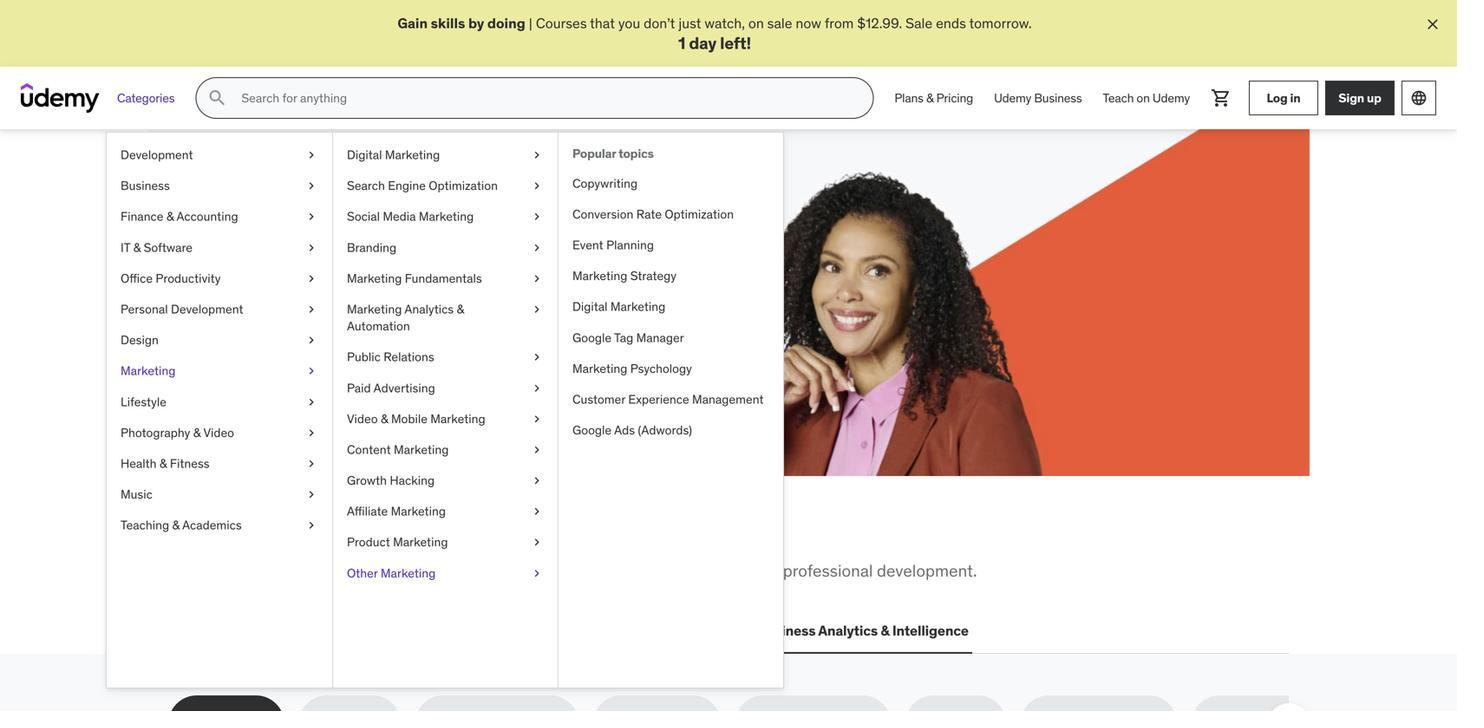 Task type: describe. For each thing, give the bounding box(es) containing it.
paid advertising
[[347, 380, 435, 396]]

& for academics
[[172, 518, 180, 533]]

video inside video & mobile marketing link
[[347, 411, 378, 427]]

marketing inside product marketing link
[[393, 535, 448, 550]]

your
[[384, 282, 411, 300]]

gain
[[398, 14, 428, 32]]

it & software link
[[107, 232, 332, 263]]

conversion rate optimization link
[[559, 199, 783, 230]]

teach
[[1103, 90, 1134, 106]]

from
[[168, 560, 206, 581]]

sign up link
[[1325, 81, 1395, 116]]

public relations
[[347, 349, 434, 365]]

marketing analytics & automation link
[[333, 294, 558, 342]]

search engine optimization
[[347, 178, 498, 194]]

growth
[[347, 473, 387, 488]]

xsmall image for branding
[[530, 239, 544, 256]]

supports
[[612, 560, 678, 581]]

experience
[[628, 392, 689, 407]]

sale
[[767, 14, 792, 32]]

$12.99. for save)
[[246, 302, 291, 320]]

marketing inside marketing strategy link
[[572, 268, 627, 284]]

intelligence
[[892, 622, 969, 640]]

& for software
[[133, 240, 141, 255]]

customer experience management
[[572, 392, 764, 407]]

marketing psychology link
[[559, 353, 783, 384]]

marketing inside marketing link
[[121, 363, 176, 379]]

business analytics & intelligence button
[[754, 610, 972, 652]]

at
[[231, 302, 243, 320]]

teach on udemy
[[1103, 90, 1190, 106]]

technical
[[403, 560, 469, 581]]

social
[[347, 209, 380, 225]]

growth hacking link
[[333, 466, 558, 496]]

xsmall image for social media marketing
[[530, 208, 544, 225]]

in inside learn, practice, succeed (and save) courses for every skill in your learning journey, starting at $12.99. sale ends tomorrow.
[[370, 282, 381, 300]]

lifestyle link
[[107, 387, 332, 418]]

xsmall image for marketing
[[304, 363, 318, 380]]

tomorrow. for |
[[969, 14, 1032, 32]]

google tag manager
[[572, 330, 684, 346]]

office productivity link
[[107, 263, 332, 294]]

automation
[[347, 319, 410, 334]]

analytics for business
[[818, 622, 878, 640]]

xsmall image for marketing analytics & automation
[[530, 301, 544, 318]]

one
[[500, 517, 550, 553]]

log in link
[[1249, 81, 1318, 116]]

watch,
[[705, 14, 745, 32]]

optimization for conversion rate optimization
[[665, 206, 734, 222]]

0 horizontal spatial skills
[[263, 517, 337, 553]]

& for accounting
[[166, 209, 174, 225]]

video inside photography & video link
[[203, 425, 234, 441]]

fundamentals
[[405, 271, 482, 286]]

skill
[[342, 282, 366, 300]]

photography
[[121, 425, 190, 441]]

ads
[[614, 423, 635, 438]]

personal
[[121, 302, 168, 317]]

google tag manager link
[[559, 323, 783, 353]]

video & mobile marketing link
[[333, 404, 558, 435]]

courses for (and
[[231, 282, 282, 300]]

manager
[[636, 330, 684, 346]]

conversion rate optimization
[[572, 206, 734, 222]]

xsmall image for digital marketing
[[530, 147, 544, 164]]

photography & video
[[121, 425, 234, 441]]

learning
[[414, 282, 464, 300]]

tag
[[614, 330, 633, 346]]

google ads (adwords) link
[[559, 415, 783, 446]]

2 vertical spatial skills
[[343, 560, 380, 581]]

learn,
[[231, 205, 321, 241]]

development inside development link
[[121, 147, 193, 163]]

social media marketing link
[[333, 202, 558, 232]]

other marketing
[[347, 565, 436, 581]]

log in
[[1267, 90, 1301, 106]]

close image
[[1424, 16, 1441, 33]]

log
[[1267, 90, 1288, 106]]

catalog
[[554, 560, 608, 581]]

business for business
[[121, 178, 170, 194]]

content
[[347, 442, 391, 458]]

xsmall image for other marketing
[[530, 565, 544, 582]]

& for pricing
[[926, 90, 934, 106]]

submit search image
[[207, 88, 228, 109]]

journey,
[[468, 282, 516, 300]]

Search for anything text field
[[238, 83, 852, 113]]

search
[[347, 178, 385, 194]]

shopping cart with 0 items image
[[1211, 88, 1232, 109]]

need
[[397, 517, 463, 553]]

succeed
[[449, 205, 557, 241]]

xsmall image for public relations
[[530, 349, 544, 366]]

academics
[[182, 518, 242, 533]]

advertising
[[374, 380, 435, 396]]

xsmall image for search engine optimization
[[530, 178, 544, 195]]

marketing inside affiliate marketing link
[[391, 504, 446, 519]]

certifications
[[326, 622, 414, 640]]

digital marketing inside other marketing element
[[572, 299, 665, 315]]

courses for doing
[[536, 14, 587, 32]]

xsmall image for lifestyle
[[304, 394, 318, 411]]

don't
[[644, 14, 675, 32]]

product marketing
[[347, 535, 448, 550]]

analytics for marketing
[[405, 302, 454, 317]]

day
[[689, 32, 717, 53]]

personal development
[[121, 302, 243, 317]]

sign
[[1338, 90, 1364, 106]]

you inside all the skills you need in one place from critical workplace skills to technical topics, our catalog supports well-rounded professional development.
[[342, 517, 392, 553]]

well-
[[682, 560, 718, 581]]

social media marketing
[[347, 209, 474, 225]]

from
[[825, 14, 854, 32]]

categories button
[[107, 77, 185, 119]]

xsmall image for paid advertising
[[530, 380, 544, 397]]

professional
[[783, 560, 873, 581]]

event planning
[[572, 237, 654, 253]]

doing
[[487, 14, 525, 32]]

accounting
[[176, 209, 238, 225]]

2 horizontal spatial business
[[1034, 90, 1082, 106]]

marketing inside social media marketing link
[[419, 209, 474, 225]]

in inside all the skills you need in one place from critical workplace skills to technical topics, our catalog supports well-rounded professional development.
[[468, 517, 495, 553]]

customer experience management link
[[559, 384, 783, 415]]

for
[[285, 282, 302, 300]]

xsmall image for business
[[304, 178, 318, 195]]

it for it & software
[[121, 240, 130, 255]]



Task type: locate. For each thing, give the bounding box(es) containing it.
0 horizontal spatial ends
[[325, 302, 355, 320]]

(and
[[231, 240, 291, 276]]

plans
[[894, 90, 924, 106]]

0 vertical spatial you
[[618, 14, 640, 32]]

1 horizontal spatial digital marketing
[[572, 299, 665, 315]]

0 vertical spatial $12.99.
[[857, 14, 902, 32]]

design link
[[107, 325, 332, 356]]

xsmall image up learn,
[[304, 147, 318, 164]]

1 vertical spatial sale
[[295, 302, 322, 320]]

ends inside learn, practice, succeed (and save) courses for every skill in your learning journey, starting at $12.99. sale ends tomorrow.
[[325, 302, 355, 320]]

tomorrow. for save)
[[358, 302, 421, 320]]

software
[[144, 240, 193, 255]]

you up 'other'
[[342, 517, 392, 553]]

0 vertical spatial it
[[121, 240, 130, 255]]

&
[[926, 90, 934, 106], [166, 209, 174, 225], [133, 240, 141, 255], [457, 302, 464, 317], [381, 411, 388, 427], [193, 425, 201, 441], [160, 456, 167, 472], [172, 518, 180, 533], [881, 622, 889, 640]]

0 horizontal spatial video
[[203, 425, 234, 441]]

1 horizontal spatial it
[[311, 622, 323, 640]]

optimization down copywriting 'link'
[[665, 206, 734, 222]]

ends up pricing
[[936, 14, 966, 32]]

1 vertical spatial optimization
[[665, 206, 734, 222]]

teaching & academics
[[121, 518, 242, 533]]

google for google ads (adwords)
[[572, 423, 612, 438]]

google for google tag manager
[[572, 330, 612, 346]]

sale down every at the top of page
[[295, 302, 322, 320]]

1 horizontal spatial udemy
[[1153, 90, 1190, 106]]

business left 'teach'
[[1034, 90, 1082, 106]]

& inside the finance & accounting 'link'
[[166, 209, 174, 225]]

marketing down product marketing
[[381, 565, 436, 581]]

topics
[[619, 146, 654, 161]]

in right log
[[1290, 90, 1301, 106]]

0 vertical spatial analytics
[[405, 302, 454, 317]]

0 horizontal spatial udemy
[[994, 90, 1031, 106]]

optimization for search engine optimization
[[429, 178, 498, 194]]

optimization inside other marketing element
[[665, 206, 734, 222]]

2 horizontal spatial skills
[[431, 14, 465, 32]]

1 horizontal spatial digital
[[572, 299, 608, 315]]

xsmall image inside search engine optimization link
[[530, 178, 544, 195]]

it up office
[[121, 240, 130, 255]]

2 vertical spatial business
[[757, 622, 816, 640]]

video down lifestyle link
[[203, 425, 234, 441]]

xsmall image for development
[[304, 147, 318, 164]]

& right finance
[[166, 209, 174, 225]]

marketing up engine
[[385, 147, 440, 163]]

udemy left shopping cart with 0 items image
[[1153, 90, 1190, 106]]

event planning link
[[559, 230, 783, 261]]

development inside the personal development link
[[171, 302, 243, 317]]

xsmall image for personal development
[[304, 301, 318, 318]]

& inside it & software 'link'
[[133, 240, 141, 255]]

health & fitness
[[121, 456, 210, 472]]

digital up search
[[347, 147, 382, 163]]

other
[[347, 565, 378, 581]]

0 horizontal spatial it
[[121, 240, 130, 255]]

business inside button
[[757, 622, 816, 640]]

0 horizontal spatial on
[[748, 14, 764, 32]]

sale for save)
[[295, 302, 322, 320]]

ends inside gain skills by doing | courses that you don't just watch, on sale now from $12.99. sale ends tomorrow. 1 day left!
[[936, 14, 966, 32]]

& for video
[[193, 425, 201, 441]]

it & software
[[121, 240, 193, 255]]

courses inside gain skills by doing | courses that you don't just watch, on sale now from $12.99. sale ends tomorrow. 1 day left!
[[536, 14, 587, 32]]

you right that
[[618, 14, 640, 32]]

science
[[561, 622, 612, 640]]

1 horizontal spatial courses
[[536, 14, 587, 32]]

finance & accounting link
[[107, 202, 332, 232]]

0 vertical spatial tomorrow.
[[969, 14, 1032, 32]]

xsmall image up save)
[[304, 208, 318, 225]]

xsmall image left public
[[304, 363, 318, 380]]

$12.99. inside learn, practice, succeed (and save) courses for every skill in your learning journey, starting at $12.99. sale ends tomorrow.
[[246, 302, 291, 320]]

affiliate marketing link
[[333, 496, 558, 527]]

0 horizontal spatial business
[[121, 178, 170, 194]]

1 horizontal spatial digital marketing link
[[559, 292, 783, 323]]

up
[[1367, 90, 1381, 106]]

xsmall image for product marketing
[[530, 534, 544, 551]]

1 vertical spatial ends
[[325, 302, 355, 320]]

it inside 'link'
[[121, 240, 130, 255]]

it certifications button
[[308, 610, 418, 652]]

copywriting
[[572, 176, 638, 191]]

udemy business
[[994, 90, 1082, 106]]

(adwords)
[[638, 423, 692, 438]]

sale inside learn, practice, succeed (and save) courses for every skill in your learning journey, starting at $12.99. sale ends tomorrow.
[[295, 302, 322, 320]]

it for it certifications
[[311, 622, 323, 640]]

1 vertical spatial in
[[370, 282, 381, 300]]

xsmall image inside affiliate marketing link
[[530, 503, 544, 520]]

business up finance
[[121, 178, 170, 194]]

0 horizontal spatial digital marketing
[[347, 147, 440, 163]]

it inside button
[[311, 622, 323, 640]]

gain skills by doing | courses that you don't just watch, on sale now from $12.99. sale ends tomorrow. 1 day left!
[[398, 14, 1032, 53]]

content marketing link
[[333, 435, 558, 466]]

productivity
[[156, 271, 221, 286]]

1 horizontal spatial optimization
[[665, 206, 734, 222]]

0 vertical spatial ends
[[936, 14, 966, 32]]

0 vertical spatial skills
[[431, 14, 465, 32]]

xsmall image left conversion
[[530, 208, 544, 225]]

google ads (adwords)
[[572, 423, 692, 438]]

0 horizontal spatial analytics
[[405, 302, 454, 317]]

xsmall image inside music link
[[304, 486, 318, 503]]

sale inside gain skills by doing | courses that you don't just watch, on sale now from $12.99. sale ends tomorrow. 1 day left!
[[905, 14, 933, 32]]

affiliate
[[347, 504, 388, 519]]

1 vertical spatial tomorrow.
[[358, 302, 421, 320]]

marketing up "customer"
[[572, 361, 627, 376]]

xsmall image for health & fitness
[[304, 455, 318, 472]]

courses right | on the top left
[[536, 14, 587, 32]]

conversion
[[572, 206, 633, 222]]

digital marketing link up search engine optimization
[[333, 140, 558, 171]]

& for fitness
[[160, 456, 167, 472]]

digital inside other marketing element
[[572, 299, 608, 315]]

marketing up google tag manager
[[610, 299, 665, 315]]

on left sale
[[748, 14, 764, 32]]

1 horizontal spatial video
[[347, 411, 378, 427]]

courses inside learn, practice, succeed (and save) courses for every skill in your learning journey, starting at $12.99. sale ends tomorrow.
[[231, 282, 282, 300]]

xsmall image inside development link
[[304, 147, 318, 164]]

1 horizontal spatial in
[[468, 517, 495, 553]]

xsmall image for marketing fundamentals
[[530, 270, 544, 287]]

1 vertical spatial digital marketing link
[[559, 292, 783, 323]]

1 horizontal spatial $12.99.
[[857, 14, 902, 32]]

1 horizontal spatial sale
[[905, 14, 933, 32]]

xsmall image for it & software
[[304, 239, 318, 256]]

health & fitness link
[[107, 449, 332, 479]]

1 vertical spatial it
[[311, 622, 323, 640]]

tomorrow.
[[969, 14, 1032, 32], [358, 302, 421, 320]]

digital marketing link
[[333, 140, 558, 171], [559, 292, 783, 323]]

xsmall image for music
[[304, 486, 318, 503]]

0 horizontal spatial courses
[[231, 282, 282, 300]]

place
[[555, 517, 627, 553]]

hacking
[[390, 473, 435, 488]]

1 vertical spatial on
[[1137, 90, 1150, 106]]

xsmall image inside marketing analytics & automation link
[[530, 301, 544, 318]]

now
[[796, 14, 821, 32]]

& up office
[[133, 240, 141, 255]]

product
[[347, 535, 390, 550]]

marketing inside video & mobile marketing link
[[430, 411, 485, 427]]

marketing up lifestyle
[[121, 363, 176, 379]]

in right the skill
[[370, 282, 381, 300]]

starting
[[520, 282, 568, 300]]

1 horizontal spatial business
[[757, 622, 816, 640]]

xsmall image inside office productivity link
[[304, 270, 318, 287]]

0 horizontal spatial $12.99.
[[246, 302, 291, 320]]

other marketing link
[[333, 558, 558, 589]]

ends down the skill
[[325, 302, 355, 320]]

0 horizontal spatial you
[[342, 517, 392, 553]]

udemy image
[[21, 83, 100, 113]]

ends for |
[[936, 14, 966, 32]]

relations
[[384, 349, 434, 365]]

0 vertical spatial digital marketing link
[[333, 140, 558, 171]]

0 horizontal spatial optimization
[[429, 178, 498, 194]]

& for mobile
[[381, 411, 388, 427]]

xsmall image inside other marketing link
[[530, 565, 544, 582]]

0 vertical spatial sale
[[905, 14, 933, 32]]

1 vertical spatial analytics
[[818, 622, 878, 640]]

marketing down paid advertising link
[[430, 411, 485, 427]]

$12.99. inside gain skills by doing | courses that you don't just watch, on sale now from $12.99. sale ends tomorrow. 1 day left!
[[857, 14, 902, 32]]

xsmall image inside the finance & accounting 'link'
[[304, 208, 318, 225]]

optimization up social media marketing link
[[429, 178, 498, 194]]

popular topics
[[572, 146, 654, 161]]

marketing fundamentals link
[[333, 263, 558, 294]]

xsmall image left 'growth'
[[304, 486, 318, 503]]

ends for save)
[[325, 302, 355, 320]]

skills inside gain skills by doing | courses that you don't just watch, on sale now from $12.99. sale ends tomorrow. 1 day left!
[[431, 14, 465, 32]]

by
[[468, 14, 484, 32]]

that
[[590, 14, 615, 32]]

it left the certifications at the left bottom
[[311, 622, 323, 640]]

tomorrow. up udemy business
[[969, 14, 1032, 32]]

xsmall image left "customer"
[[530, 380, 544, 397]]

on inside gain skills by doing | courses that you don't just watch, on sale now from $12.99. sale ends tomorrow. 1 day left!
[[748, 14, 764, 32]]

teaching & academics link
[[107, 510, 332, 541]]

workplace
[[264, 560, 339, 581]]

xsmall image for finance & accounting
[[304, 208, 318, 225]]

1 horizontal spatial on
[[1137, 90, 1150, 106]]

xsmall image left popular
[[530, 147, 544, 164]]

sale
[[905, 14, 933, 32], [295, 302, 322, 320]]

google
[[572, 330, 612, 346], [572, 423, 612, 438]]

xsmall image inside design link
[[304, 332, 318, 349]]

udemy right pricing
[[994, 90, 1031, 106]]

digital marketing link up the manager
[[559, 292, 783, 323]]

data science
[[528, 622, 612, 640]]

xsmall image inside marketing fundamentals link
[[530, 270, 544, 287]]

xsmall image
[[304, 147, 318, 164], [530, 147, 544, 164], [530, 178, 544, 195], [304, 208, 318, 225], [530, 208, 544, 225], [304, 239, 318, 256], [530, 239, 544, 256], [530, 270, 544, 287], [530, 301, 544, 318], [304, 363, 318, 380], [530, 380, 544, 397], [304, 394, 318, 411], [304, 486, 318, 503], [530, 534, 544, 551], [530, 565, 544, 582]]

it certifications
[[311, 622, 414, 640]]

digital marketing up tag
[[572, 299, 665, 315]]

xsmall image down starting
[[530, 301, 544, 318]]

1 vertical spatial you
[[342, 517, 392, 553]]

0 vertical spatial on
[[748, 14, 764, 32]]

finance & accounting
[[121, 209, 238, 225]]

0 vertical spatial digital marketing
[[347, 147, 440, 163]]

marketing inside 'marketing analytics & automation'
[[347, 302, 402, 317]]

1 vertical spatial skills
[[263, 517, 337, 553]]

digital down the marketing strategy
[[572, 299, 608, 315]]

marketing down video & mobile marketing
[[394, 442, 449, 458]]

& inside photography & video link
[[193, 425, 201, 441]]

marketing link
[[107, 356, 332, 387]]

development link
[[107, 140, 332, 171]]

xsmall image up our
[[530, 534, 544, 551]]

1 horizontal spatial you
[[618, 14, 640, 32]]

growth hacking
[[347, 473, 435, 488]]

you inside gain skills by doing | courses that you don't just watch, on sale now from $12.99. sale ends tomorrow. 1 day left!
[[618, 14, 640, 32]]

analytics down learning
[[405, 302, 454, 317]]

on
[[748, 14, 764, 32], [1137, 90, 1150, 106]]

business link
[[107, 171, 332, 202]]

0 vertical spatial in
[[1290, 90, 1301, 106]]

tomorrow. down your
[[358, 302, 421, 320]]

udemy
[[994, 90, 1031, 106], [1153, 90, 1190, 106]]

1 vertical spatial business
[[121, 178, 170, 194]]

marketing up automation at the top of page
[[347, 302, 402, 317]]

xsmall image
[[304, 178, 318, 195], [304, 270, 318, 287], [304, 301, 318, 318], [304, 332, 318, 349], [530, 349, 544, 366], [530, 411, 544, 428], [304, 425, 318, 442], [530, 442, 544, 459], [304, 455, 318, 472], [530, 472, 544, 489], [530, 503, 544, 520], [304, 517, 318, 534]]

skills down product
[[343, 560, 380, 581]]

xsmall image inside lifestyle link
[[304, 394, 318, 411]]

affiliate marketing
[[347, 504, 446, 519]]

sale up plans
[[905, 14, 933, 32]]

xsmall image for growth hacking
[[530, 472, 544, 489]]

digital marketing up engine
[[347, 147, 440, 163]]

0 horizontal spatial sale
[[295, 302, 322, 320]]

critical
[[210, 560, 260, 581]]

xsmall image inside the business link
[[304, 178, 318, 195]]

$12.99. for |
[[857, 14, 902, 32]]

every
[[305, 282, 339, 300]]

xsmall image inside growth hacking "link"
[[530, 472, 544, 489]]

1 vertical spatial courses
[[231, 282, 282, 300]]

$12.99. right from
[[857, 14, 902, 32]]

xsmall image for teaching & academics
[[304, 517, 318, 534]]

xsmall image left 'paid' on the bottom
[[304, 394, 318, 411]]

1 vertical spatial digital
[[572, 299, 608, 315]]

& left intelligence
[[881, 622, 889, 640]]

xsmall image inside teaching & academics link
[[304, 517, 318, 534]]

& inside video & mobile marketing link
[[381, 411, 388, 427]]

2 horizontal spatial in
[[1290, 90, 1301, 106]]

0 vertical spatial digital
[[347, 147, 382, 163]]

xsmall image inside marketing link
[[304, 363, 318, 380]]

xsmall image for affiliate marketing
[[530, 503, 544, 520]]

plans & pricing link
[[884, 77, 984, 119]]

analytics down 'professional'
[[818, 622, 878, 640]]

xsmall image for design
[[304, 332, 318, 349]]

xsmall image for photography & video
[[304, 425, 318, 442]]

xsmall image inside social media marketing link
[[530, 208, 544, 225]]

1 horizontal spatial analytics
[[818, 622, 878, 640]]

marketing up technical
[[393, 535, 448, 550]]

marketing down event
[[572, 268, 627, 284]]

$12.99. down for
[[246, 302, 291, 320]]

xsmall image inside health & fitness link
[[304, 455, 318, 472]]

0 vertical spatial courses
[[536, 14, 587, 32]]

in up topics,
[[468, 517, 495, 553]]

xsmall image inside branding "link"
[[530, 239, 544, 256]]

marketing inside marketing fundamentals link
[[347, 271, 402, 286]]

rounded
[[718, 560, 779, 581]]

sale for |
[[905, 14, 933, 32]]

personal development link
[[107, 294, 332, 325]]

0 vertical spatial development
[[121, 147, 193, 163]]

planning
[[606, 237, 654, 253]]

other marketing element
[[558, 133, 783, 688]]

xsmall image inside paid advertising link
[[530, 380, 544, 397]]

product marketing link
[[333, 527, 558, 558]]

2 vertical spatial in
[[468, 517, 495, 553]]

event
[[572, 237, 603, 253]]

fitness
[[170, 456, 210, 472]]

0 horizontal spatial digital marketing link
[[333, 140, 558, 171]]

on right 'teach'
[[1137, 90, 1150, 106]]

marketing down search engine optimization link
[[419, 209, 474, 225]]

0 horizontal spatial tomorrow.
[[358, 302, 421, 320]]

0 vertical spatial business
[[1034, 90, 1082, 106]]

1 vertical spatial $12.99.
[[246, 302, 291, 320]]

teach on udemy link
[[1092, 77, 1200, 119]]

skills left by
[[431, 14, 465, 32]]

xsmall image up starting
[[530, 239, 544, 256]]

data science button
[[524, 610, 616, 652]]

courses up at
[[231, 282, 282, 300]]

& inside teaching & academics link
[[172, 518, 180, 533]]

0 vertical spatial optimization
[[429, 178, 498, 194]]

xsmall image inside content marketing link
[[530, 442, 544, 459]]

& inside health & fitness link
[[160, 456, 167, 472]]

choose a language image
[[1410, 90, 1428, 107]]

& inside business analytics & intelligence button
[[881, 622, 889, 640]]

marketing inside content marketing link
[[394, 442, 449, 458]]

engine
[[388, 178, 426, 194]]

xsmall image inside photography & video link
[[304, 425, 318, 442]]

& right plans
[[926, 90, 934, 106]]

google down "customer"
[[572, 423, 612, 438]]

marketing down hacking
[[391, 504, 446, 519]]

customer
[[572, 392, 625, 407]]

0 horizontal spatial in
[[370, 282, 381, 300]]

marketing inside other marketing link
[[381, 565, 436, 581]]

xsmall image for content marketing
[[530, 442, 544, 459]]

xsmall image inside product marketing link
[[530, 534, 544, 551]]

development down 'categories' dropdown button
[[121, 147, 193, 163]]

marketing psychology
[[572, 361, 692, 376]]

1 horizontal spatial ends
[[936, 14, 966, 32]]

design
[[121, 332, 159, 348]]

2 google from the top
[[572, 423, 612, 438]]

google left tag
[[572, 330, 612, 346]]

2 udemy from the left
[[1153, 90, 1190, 106]]

xsmall image inside video & mobile marketing link
[[530, 411, 544, 428]]

public
[[347, 349, 381, 365]]

xsmall image for video & mobile marketing
[[530, 411, 544, 428]]

video down 'paid' on the bottom
[[347, 411, 378, 427]]

1 vertical spatial digital marketing
[[572, 299, 665, 315]]

google inside google tag manager link
[[572, 330, 612, 346]]

business down the rounded
[[757, 622, 816, 640]]

1 vertical spatial google
[[572, 423, 612, 438]]

tomorrow. inside gain skills by doing | courses that you don't just watch, on sale now from $12.99. sale ends tomorrow. 1 day left!
[[969, 14, 1032, 32]]

xsmall image right topics,
[[530, 565, 544, 582]]

1 udemy from the left
[[994, 90, 1031, 106]]

& up fitness
[[193, 425, 201, 441]]

strategy
[[630, 268, 677, 284]]

tomorrow. inside learn, practice, succeed (and save) courses for every skill in your learning journey, starting at $12.99. sale ends tomorrow.
[[358, 302, 421, 320]]

business for business analytics & intelligence
[[757, 622, 816, 640]]

skills up workplace
[[263, 517, 337, 553]]

analytics inside button
[[818, 622, 878, 640]]

& down learning
[[457, 302, 464, 317]]

plans & pricing
[[894, 90, 973, 106]]

xsmall image right journey,
[[530, 270, 544, 287]]

& left the mobile
[[381, 411, 388, 427]]

xsmall image up succeed
[[530, 178, 544, 195]]

1 horizontal spatial skills
[[343, 560, 380, 581]]

1 google from the top
[[572, 330, 612, 346]]

xsmall image inside public relations link
[[530, 349, 544, 366]]

xsmall image up every at the top of page
[[304, 239, 318, 256]]

it
[[121, 240, 130, 255], [311, 622, 323, 640]]

& right health
[[160, 456, 167, 472]]

google inside google ads (adwords) link
[[572, 423, 612, 438]]

xsmall image for office productivity
[[304, 270, 318, 287]]

development down office productivity link
[[171, 302, 243, 317]]

analytics inside 'marketing analytics & automation'
[[405, 302, 454, 317]]

in
[[1290, 90, 1301, 106], [370, 282, 381, 300], [468, 517, 495, 553]]

0 horizontal spatial digital
[[347, 147, 382, 163]]

1 vertical spatial development
[[171, 302, 243, 317]]

& inside plans & pricing link
[[926, 90, 934, 106]]

the
[[214, 517, 258, 553]]

marketing down branding at the top
[[347, 271, 402, 286]]

1 horizontal spatial tomorrow.
[[969, 14, 1032, 32]]

& inside 'marketing analytics & automation'
[[457, 302, 464, 317]]

office productivity
[[121, 271, 221, 286]]

development.
[[877, 560, 977, 581]]

& right teaching
[[172, 518, 180, 533]]

0 vertical spatial google
[[572, 330, 612, 346]]

xsmall image inside the personal development link
[[304, 301, 318, 318]]

xsmall image inside it & software 'link'
[[304, 239, 318, 256]]

marketing strategy link
[[559, 261, 783, 292]]

teaching
[[121, 518, 169, 533]]



Task type: vqa. For each thing, say whether or not it's contained in the screenshot.
xsmall image for Office Productivity
yes



